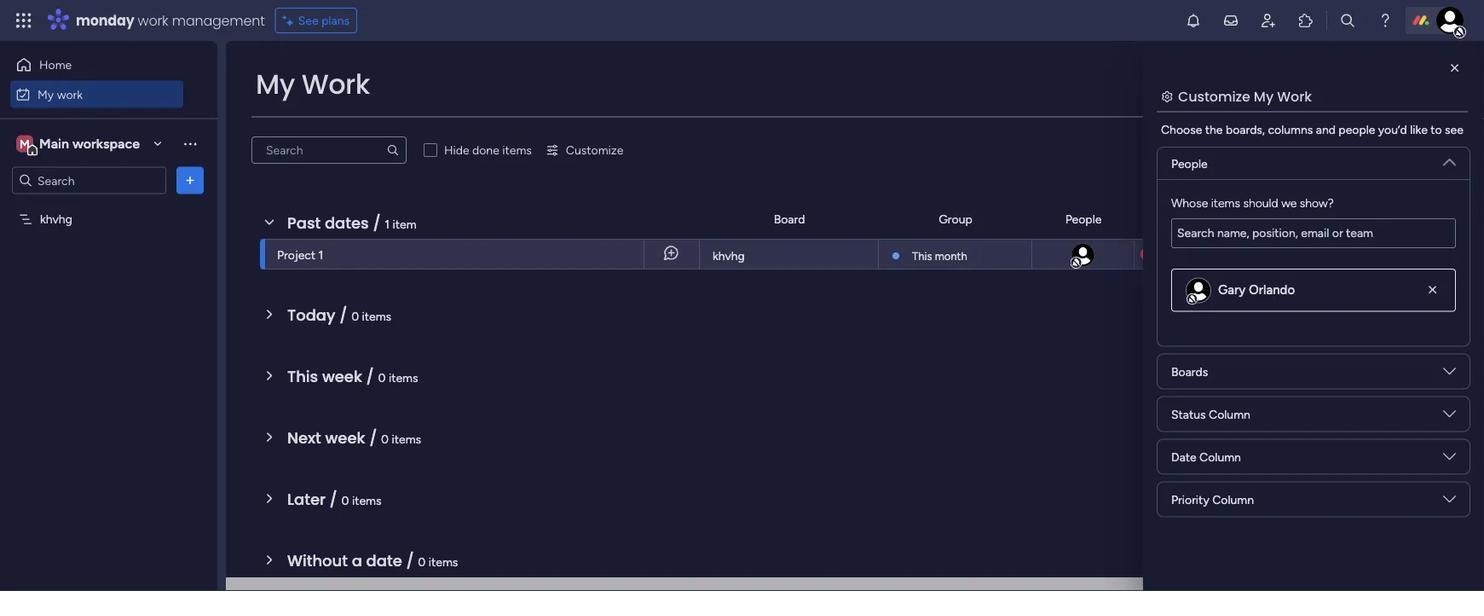 Task type: locate. For each thing, give the bounding box(es) containing it.
work
[[302, 65, 370, 103], [1278, 87, 1313, 106]]

status column
[[1172, 407, 1251, 421]]

dapulse dropdown down arrow image for status column
[[1444, 407, 1457, 426]]

0 right today
[[351, 309, 359, 323]]

date down whose
[[1182, 212, 1208, 226]]

0 horizontal spatial this
[[287, 365, 318, 387]]

0 vertical spatial column
[[1209, 407, 1251, 421]]

/
[[373, 212, 381, 234], [340, 304, 348, 326], [366, 365, 374, 387], [369, 427, 377, 449], [330, 488, 338, 510], [406, 550, 414, 571]]

item
[[393, 217, 417, 231]]

0 vertical spatial week
[[322, 365, 362, 387]]

0 horizontal spatial priority
[[1172, 492, 1210, 507]]

date column
[[1172, 449, 1242, 464]]

this month
[[913, 249, 968, 263]]

it
[[1342, 248, 1349, 262]]

main
[[39, 136, 69, 152]]

work
[[138, 11, 168, 30], [57, 87, 83, 101]]

1 left the 'item'
[[385, 217, 390, 231]]

this left month at the right top
[[913, 249, 933, 263]]

home button
[[10, 51, 183, 78]]

column for date column
[[1200, 449, 1242, 464]]

0 inside today / 0 items
[[351, 309, 359, 323]]

nov
[[1163, 247, 1184, 261]]

you'd
[[1379, 122, 1408, 137]]

1 horizontal spatial people
[[1172, 156, 1208, 171]]

1 horizontal spatial priority
[[1415, 212, 1453, 226]]

09:00
[[1203, 247, 1233, 261]]

0 up next week / 0 items
[[378, 370, 386, 385]]

work inside button
[[57, 87, 83, 101]]

/ up next week / 0 items
[[366, 365, 374, 387]]

my inside button
[[38, 87, 54, 101]]

week down today / 0 items
[[322, 365, 362, 387]]

dapulse dropdown down arrow image for boards
[[1444, 365, 1457, 384]]

this up next
[[287, 365, 318, 387]]

priority
[[1415, 212, 1453, 226], [1172, 492, 1210, 507]]

column up priority column
[[1200, 449, 1242, 464]]

my for my work
[[256, 65, 295, 103]]

items inside this week / 0 items
[[389, 370, 418, 385]]

option
[[0, 204, 217, 207]]

dapulse dropdown down arrow image
[[1444, 149, 1457, 168], [1444, 365, 1457, 384], [1444, 407, 1457, 426], [1444, 450, 1457, 469], [1444, 493, 1457, 512]]

4 dapulse dropdown down arrow image from the top
[[1444, 450, 1457, 469]]

items inside today / 0 items
[[362, 309, 392, 323]]

0 horizontal spatial customize
[[566, 143, 624, 157]]

column up date column
[[1209, 407, 1251, 421]]

1 horizontal spatial work
[[138, 11, 168, 30]]

status
[[1297, 212, 1332, 226], [1172, 407, 1206, 421]]

to
[[1431, 122, 1443, 137]]

customize
[[1179, 87, 1251, 106], [566, 143, 624, 157]]

1 right project
[[319, 247, 324, 262]]

1 horizontal spatial khvhg
[[713, 249, 745, 263]]

monday work management
[[76, 11, 265, 30]]

1 vertical spatial work
[[57, 87, 83, 101]]

status down boards
[[1172, 407, 1206, 421]]

5 dapulse dropdown down arrow image from the top
[[1444, 493, 1457, 512]]

gary orlando image
[[1071, 242, 1096, 268], [1187, 278, 1211, 302]]

gary
[[1219, 282, 1246, 298]]

this
[[913, 249, 933, 263], [287, 365, 318, 387]]

main content
[[226, 41, 1485, 591]]

my work
[[38, 87, 83, 101]]

column for priority column
[[1213, 492, 1255, 507]]

items up next week / 0 items
[[389, 370, 418, 385]]

inbox image
[[1223, 12, 1240, 29]]

work right "monday"
[[138, 11, 168, 30]]

customize inside button
[[566, 143, 624, 157]]

my up boards, at the top right of the page
[[1254, 87, 1274, 106]]

week for next
[[325, 427, 365, 449]]

columns
[[1269, 122, 1314, 137]]

next week / 0 items
[[287, 427, 421, 449]]

1 horizontal spatial 1
[[385, 217, 390, 231]]

items inside without a date / 0 items
[[429, 554, 458, 569]]

people
[[1172, 156, 1208, 171], [1066, 212, 1102, 226]]

0 vertical spatial 1
[[385, 217, 390, 231]]

0 right date
[[418, 554, 426, 569]]

2 horizontal spatial my
[[1254, 87, 1274, 106]]

None search field
[[252, 136, 407, 164]]

1 dapulse dropdown down arrow image from the top
[[1444, 149, 1457, 168]]

am
[[1236, 247, 1253, 261]]

plans
[[322, 13, 350, 28]]

help image
[[1377, 12, 1394, 29]]

1 vertical spatial this
[[287, 365, 318, 387]]

2 dapulse dropdown down arrow image from the top
[[1444, 365, 1457, 384]]

khvhg inside list box
[[40, 212, 72, 226]]

work down the plans
[[302, 65, 370, 103]]

3 dapulse dropdown down arrow image from the top
[[1444, 407, 1457, 426]]

0 vertical spatial khvhg
[[40, 212, 72, 226]]

None text field
[[1172, 218, 1457, 248]]

customize my work
[[1179, 87, 1313, 106]]

1 vertical spatial week
[[325, 427, 365, 449]]

done
[[473, 143, 500, 157]]

date
[[1182, 212, 1208, 226], [1172, 449, 1197, 464]]

people
[[1339, 122, 1376, 137]]

dates
[[325, 212, 369, 234]]

1 horizontal spatial my
[[256, 65, 295, 103]]

the
[[1206, 122, 1223, 137]]

items inside next week / 0 items
[[392, 432, 421, 446]]

items up this week / 0 items
[[362, 309, 392, 323]]

0 horizontal spatial work
[[57, 87, 83, 101]]

working on it
[[1278, 248, 1349, 262]]

/ down this week / 0 items
[[369, 427, 377, 449]]

week for this
[[322, 365, 362, 387]]

my down home
[[38, 87, 54, 101]]

items down this week / 0 items
[[392, 432, 421, 446]]

1 vertical spatial people
[[1066, 212, 1102, 226]]

work down home
[[57, 87, 83, 101]]

management
[[172, 11, 265, 30]]

week
[[322, 365, 362, 387], [325, 427, 365, 449]]

m
[[20, 136, 30, 151]]

1 vertical spatial khvhg
[[713, 249, 745, 263]]

0 down this week / 0 items
[[381, 432, 389, 446]]

later
[[287, 488, 326, 510]]

project 1
[[277, 247, 324, 262]]

/ right later
[[330, 488, 338, 510]]

0 vertical spatial date
[[1182, 212, 1208, 226]]

main workspace
[[39, 136, 140, 152]]

priority for priority
[[1415, 212, 1453, 226]]

date down the status column
[[1172, 449, 1197, 464]]

1 horizontal spatial status
[[1297, 212, 1332, 226]]

none text field inside main content
[[1172, 218, 1457, 248]]

0 vertical spatial status
[[1297, 212, 1332, 226]]

1 vertical spatial status
[[1172, 407, 1206, 421]]

date for date
[[1182, 212, 1208, 226]]

0 right later
[[342, 493, 349, 507]]

column down date column
[[1213, 492, 1255, 507]]

status for status column
[[1172, 407, 1206, 421]]

items right date
[[429, 554, 458, 569]]

column
[[1209, 407, 1251, 421], [1200, 449, 1242, 464], [1213, 492, 1255, 507]]

choose the boards, columns and people you'd like to see
[[1162, 122, 1464, 137]]

0 vertical spatial gary orlando image
[[1071, 242, 1096, 268]]

board
[[774, 212, 805, 226]]

0
[[351, 309, 359, 323], [378, 370, 386, 385], [381, 432, 389, 446], [342, 493, 349, 507], [418, 554, 426, 569]]

1 vertical spatial priority
[[1172, 492, 1210, 507]]

week right next
[[325, 427, 365, 449]]

khvhg
[[40, 212, 72, 226], [713, 249, 745, 263]]

0 inside without a date / 0 items
[[418, 554, 426, 569]]

1 vertical spatial 1
[[319, 247, 324, 262]]

0 horizontal spatial khvhg
[[40, 212, 72, 226]]

1 horizontal spatial this
[[913, 249, 933, 263]]

my work
[[256, 65, 370, 103]]

gary orlando image left gary
[[1187, 278, 1211, 302]]

gary orlando image left v2 overdue deadline image
[[1071, 242, 1096, 268]]

Search in workspace field
[[36, 171, 142, 190]]

dapulse dropdown down arrow image for priority column
[[1444, 493, 1457, 512]]

and
[[1317, 122, 1336, 137]]

items
[[503, 143, 532, 157], [1212, 195, 1241, 210], [362, 309, 392, 323], [389, 370, 418, 385], [392, 432, 421, 446], [352, 493, 382, 507], [429, 554, 458, 569]]

1 vertical spatial date
[[1172, 449, 1197, 464]]

should
[[1244, 195, 1279, 210]]

1 horizontal spatial customize
[[1179, 87, 1251, 106]]

my
[[256, 65, 295, 103], [1254, 87, 1274, 106], [38, 87, 54, 101]]

status down 'show?'
[[1297, 212, 1332, 226]]

0 vertical spatial customize
[[1179, 87, 1251, 106]]

my down see plans button
[[256, 65, 295, 103]]

see
[[298, 13, 319, 28]]

0 horizontal spatial work
[[302, 65, 370, 103]]

hide done items
[[444, 143, 532, 157]]

0 vertical spatial work
[[138, 11, 168, 30]]

orlando
[[1250, 282, 1296, 298]]

see plans button
[[275, 8, 357, 33]]

home
[[39, 58, 72, 72]]

work up columns
[[1278, 87, 1313, 106]]

we
[[1282, 195, 1297, 210]]

1 vertical spatial column
[[1200, 449, 1242, 464]]

0 vertical spatial this
[[913, 249, 933, 263]]

2 vertical spatial column
[[1213, 492, 1255, 507]]

0 horizontal spatial my
[[38, 87, 54, 101]]

apps image
[[1298, 12, 1315, 29]]

0 horizontal spatial status
[[1172, 407, 1206, 421]]

0 vertical spatial priority
[[1415, 212, 1453, 226]]

monday
[[76, 11, 134, 30]]

1 vertical spatial customize
[[566, 143, 624, 157]]

1
[[385, 217, 390, 231], [319, 247, 324, 262]]

items right later
[[352, 493, 382, 507]]

1 horizontal spatial gary orlando image
[[1187, 278, 1211, 302]]



Task type: describe. For each thing, give the bounding box(es) containing it.
project
[[277, 247, 316, 262]]

date for date column
[[1172, 449, 1197, 464]]

0 inside next week / 0 items
[[381, 432, 389, 446]]

khvhg inside "link"
[[713, 249, 745, 263]]

hide
[[444, 143, 470, 157]]

next
[[287, 427, 321, 449]]

priority for priority column
[[1172, 492, 1210, 507]]

work for my
[[57, 87, 83, 101]]

boards
[[1172, 364, 1209, 379]]

later / 0 items
[[287, 488, 382, 510]]

gary orlando link
[[1219, 282, 1296, 298]]

without
[[287, 550, 348, 571]]

items inside the later / 0 items
[[352, 493, 382, 507]]

on
[[1325, 248, 1339, 262]]

0 inside this week / 0 items
[[378, 370, 386, 385]]

show?
[[1300, 195, 1335, 210]]

month
[[935, 249, 968, 263]]

today / 0 items
[[287, 304, 392, 326]]

0 inside the later / 0 items
[[342, 493, 349, 507]]

search everything image
[[1340, 12, 1357, 29]]

0 horizontal spatial people
[[1066, 212, 1102, 226]]

priority column
[[1172, 492, 1255, 507]]

dapulse dropdown down arrow image for people
[[1444, 149, 1457, 168]]

like
[[1411, 122, 1428, 137]]

choose
[[1162, 122, 1203, 137]]

0 horizontal spatial 1
[[319, 247, 324, 262]]

whose items should we show?
[[1172, 195, 1335, 210]]

this for month
[[913, 249, 933, 263]]

1 vertical spatial gary orlando image
[[1187, 278, 1211, 302]]

workspace options image
[[182, 135, 199, 152]]

working
[[1278, 248, 1323, 262]]

this week / 0 items
[[287, 365, 418, 387]]

15,
[[1187, 247, 1200, 261]]

khvhg list box
[[0, 201, 217, 464]]

see
[[1446, 122, 1464, 137]]

Filter dashboard by text search field
[[252, 136, 407, 164]]

today
[[287, 304, 336, 326]]

workspace selection element
[[16, 133, 142, 156]]

without a date / 0 items
[[287, 550, 458, 571]]

past
[[287, 212, 321, 234]]

0 horizontal spatial gary orlando image
[[1071, 242, 1096, 268]]

workspace
[[72, 136, 140, 152]]

see plans
[[298, 13, 350, 28]]

/ right date
[[406, 550, 414, 571]]

customize for customize my work
[[1179, 87, 1251, 106]]

my for my work
[[38, 87, 54, 101]]

work for monday
[[138, 11, 168, 30]]

gary orlando image
[[1437, 7, 1464, 34]]

khvhg link
[[710, 240, 868, 270]]

gary orlando
[[1219, 282, 1296, 298]]

v2 overdue deadline image
[[1141, 246, 1155, 262]]

select product image
[[15, 12, 32, 29]]

whose
[[1172, 195, 1209, 210]]

Search name, position, email or team text field
[[1172, 218, 1457, 248]]

/ left the 'item'
[[373, 212, 381, 234]]

dapulse dropdown down arrow image for date column
[[1444, 450, 1457, 469]]

my work button
[[10, 81, 183, 108]]

invite members image
[[1261, 12, 1278, 29]]

group
[[939, 212, 973, 226]]

/ right today
[[340, 304, 348, 326]]

boards,
[[1226, 122, 1266, 137]]

past dates / 1 item
[[287, 212, 417, 234]]

items right done
[[503, 143, 532, 157]]

a
[[352, 550, 362, 571]]

nov 15, 09:00 am
[[1163, 247, 1253, 261]]

workspace image
[[16, 134, 33, 153]]

options image
[[182, 172, 199, 189]]

1 inside past dates / 1 item
[[385, 217, 390, 231]]

search image
[[386, 143, 400, 157]]

main content containing past dates /
[[226, 41, 1485, 591]]

this for week
[[287, 365, 318, 387]]

1 horizontal spatial work
[[1278, 87, 1313, 106]]

0 vertical spatial people
[[1172, 156, 1208, 171]]

customize button
[[539, 136, 631, 164]]

column for status column
[[1209, 407, 1251, 421]]

customize for customize
[[566, 143, 624, 157]]

notifications image
[[1185, 12, 1203, 29]]

items left should
[[1212, 195, 1241, 210]]

date
[[366, 550, 402, 571]]

status for status
[[1297, 212, 1332, 226]]



Task type: vqa. For each thing, say whether or not it's contained in the screenshot.
plans
yes



